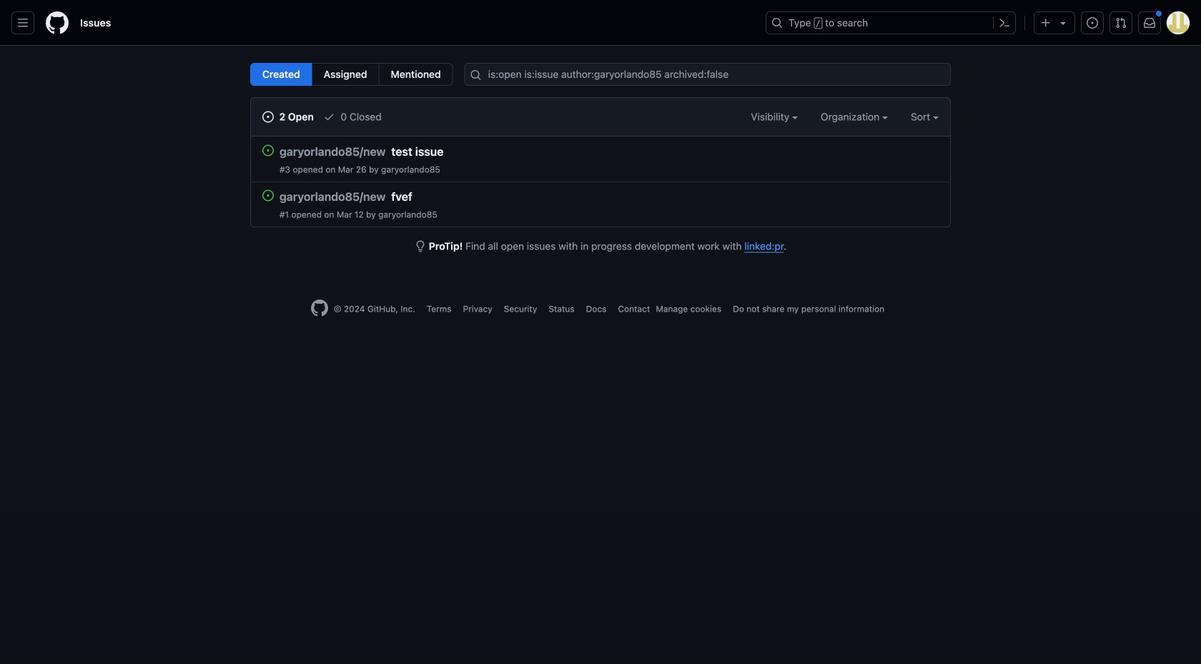 Task type: locate. For each thing, give the bounding box(es) containing it.
issue opened image left git pull request icon at top
[[1087, 17, 1099, 29]]

issues element
[[250, 63, 453, 86]]

open issue image
[[263, 145, 274, 156]]

homepage image
[[46, 11, 69, 34]]

issue opened image up open issue icon
[[263, 111, 274, 123]]

open issue image
[[263, 190, 274, 201]]

search image
[[470, 69, 482, 81]]

1 vertical spatial open issue element
[[263, 190, 274, 201]]

open issue element
[[263, 144, 274, 156], [263, 190, 274, 201]]

0 vertical spatial issue opened image
[[1087, 17, 1099, 29]]

open issue element down open issue icon
[[263, 190, 274, 201]]

Search all issues text field
[[465, 63, 951, 86]]

0 horizontal spatial issue opened image
[[263, 111, 274, 123]]

1 horizontal spatial issue opened image
[[1087, 17, 1099, 29]]

command palette image
[[999, 17, 1011, 29]]

issue opened image
[[1087, 17, 1099, 29], [263, 111, 274, 123]]

0 vertical spatial open issue element
[[263, 144, 274, 156]]

open issue element up open issue image
[[263, 144, 274, 156]]

you have unread notifications image
[[1144, 17, 1156, 29]]



Task type: describe. For each thing, give the bounding box(es) containing it.
homepage image
[[311, 300, 328, 317]]

1 open issue element from the top
[[263, 144, 274, 156]]

triangle down image
[[1058, 17, 1069, 29]]

git pull request image
[[1116, 17, 1127, 29]]

check image
[[324, 111, 335, 123]]

light bulb image
[[415, 241, 426, 252]]

Issues search field
[[465, 63, 951, 86]]

1 vertical spatial issue opened image
[[263, 111, 274, 123]]

2 open issue element from the top
[[263, 190, 274, 201]]



Task type: vqa. For each thing, say whether or not it's contained in the screenshot.
NOTIFICATIONS Icon
no



